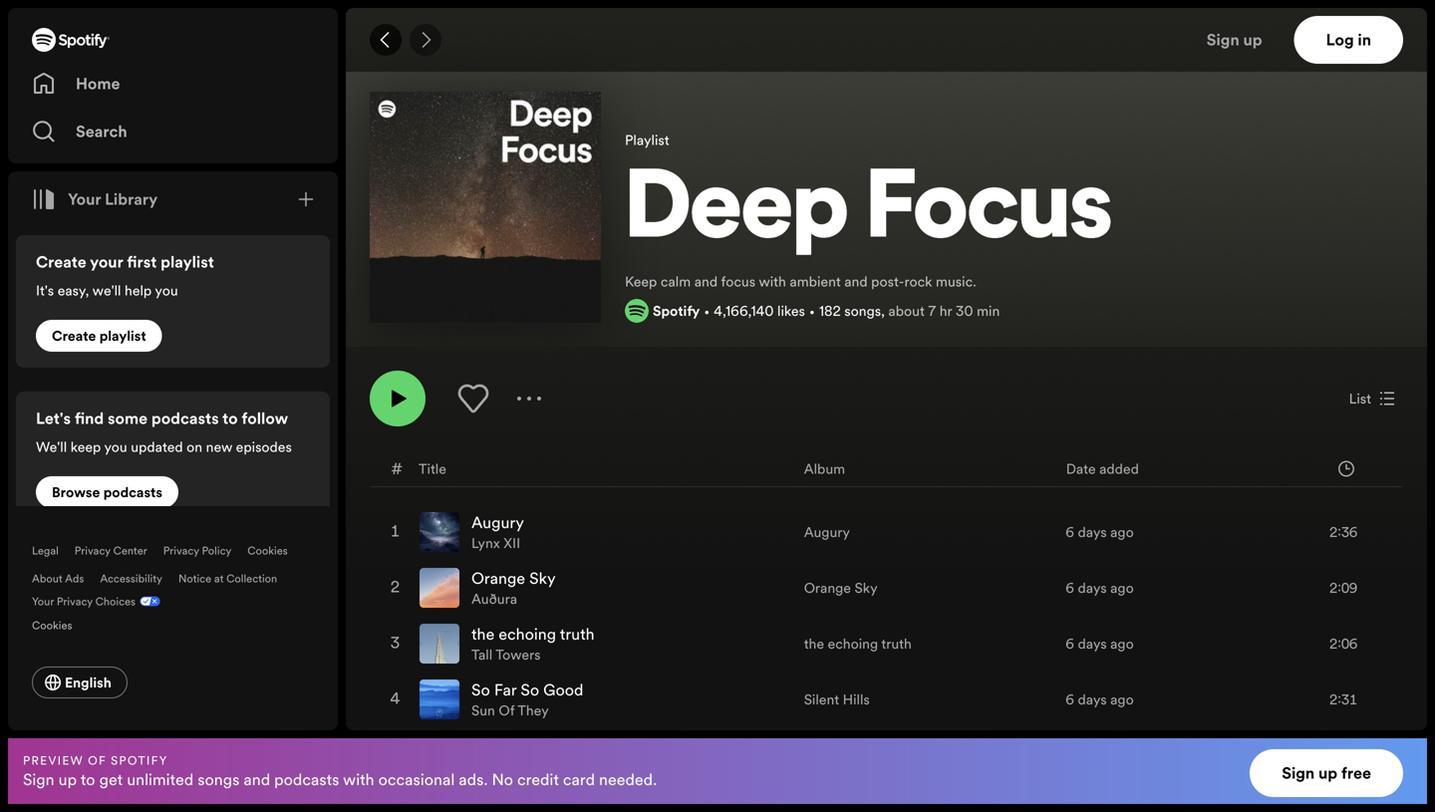 Task type: locate. For each thing, give the bounding box(es) containing it.
the echoing truth link up hills
[[804, 634, 912, 653]]

to inside let's find some podcasts to follow we'll keep you updated on new episodes
[[222, 408, 238, 430]]

1 vertical spatial songs
[[198, 769, 240, 791]]

to left get
[[81, 769, 95, 791]]

2:06
[[1330, 634, 1357, 653]]

1 horizontal spatial up
[[1243, 29, 1262, 51]]

0 horizontal spatial sign
[[23, 769, 54, 791]]

with up 4,166,140 likes
[[759, 272, 786, 291]]

privacy for privacy policy
[[163, 543, 199, 558]]

1 ago from the top
[[1110, 523, 1134, 542]]

1 horizontal spatial so
[[521, 679, 539, 701]]

cookies up collection
[[247, 543, 288, 558]]

added
[[1099, 459, 1139, 478]]

1 horizontal spatial your
[[68, 188, 101, 210]]

# row
[[371, 451, 1402, 487]]

no
[[492, 769, 513, 791]]

focus
[[866, 165, 1112, 261]]

1 horizontal spatial echoing
[[828, 634, 878, 653]]

to up new
[[222, 408, 238, 430]]

top bar and user menu element
[[346, 8, 1427, 72]]

preview
[[23, 752, 84, 769]]

you
[[155, 281, 178, 300], [104, 438, 127, 456]]

go back image
[[378, 32, 394, 48]]

6 days ago for the echoing truth
[[1066, 634, 1134, 653]]

4 days from the top
[[1078, 690, 1107, 709]]

the down auðura
[[471, 623, 495, 645]]

cookies link up collection
[[247, 543, 288, 558]]

1 vertical spatial spotify
[[111, 752, 168, 769]]

policy
[[202, 543, 231, 558]]

echoing up hills
[[828, 634, 878, 653]]

echoing inside the echoing truth tall towers
[[499, 623, 556, 645]]

2 ago from the top
[[1110, 579, 1134, 597]]

1 horizontal spatial sign
[[1207, 29, 1240, 51]]

1 horizontal spatial you
[[155, 281, 178, 300]]

0 vertical spatial songs
[[844, 301, 881, 320]]

privacy policy link
[[163, 543, 231, 558]]

0 vertical spatial cookies link
[[247, 543, 288, 558]]

1 horizontal spatial orange
[[804, 579, 851, 597]]

songs inside preview of spotify sign up to get unlimited songs and podcasts with occasional ads. no credit card needed.
[[198, 769, 240, 791]]

3 days from the top
[[1078, 634, 1107, 653]]

cookies down your privacy choices button
[[32, 618, 72, 633]]

you inside let's find some podcasts to follow we'll keep you updated on new episodes
[[104, 438, 127, 456]]

1 cell from the left
[[388, 729, 404, 782]]

min
[[977, 301, 1000, 320]]

you inside 'create your first playlist it's easy, we'll help you'
[[155, 281, 178, 300]]

privacy up ads in the left bottom of the page
[[75, 543, 110, 558]]

0 vertical spatial spotify
[[653, 301, 700, 320]]

your inside button
[[68, 188, 101, 210]]

free
[[1341, 762, 1371, 784]]

0 horizontal spatial with
[[343, 769, 374, 791]]

playlist
[[161, 251, 214, 273], [99, 326, 146, 345]]

0 vertical spatial your
[[68, 188, 101, 210]]

you right help on the left
[[155, 281, 178, 300]]

augury link up orange sky
[[804, 523, 850, 542]]

up left log
[[1243, 29, 1262, 51]]

your
[[90, 251, 123, 273]]

music.
[[936, 272, 976, 291]]

3 6 days ago from the top
[[1066, 634, 1134, 653]]

good
[[543, 679, 583, 701]]

0 vertical spatial with
[[759, 272, 786, 291]]

0 vertical spatial podcasts
[[151, 408, 219, 430]]

1 horizontal spatial cookies
[[247, 543, 288, 558]]

1 vertical spatial cookies link
[[32, 613, 88, 635]]

home link
[[32, 64, 314, 104]]

privacy up notice
[[163, 543, 199, 558]]

1 6 days ago from the top
[[1066, 523, 1134, 542]]

browse podcasts
[[52, 483, 162, 502]]

your left the library
[[68, 188, 101, 210]]

orange inside orange sky auðura
[[471, 568, 525, 590]]

up left free
[[1318, 762, 1338, 784]]

up left of
[[58, 769, 77, 791]]

songs right 182
[[844, 301, 881, 320]]

sky up the echoing truth
[[855, 579, 878, 597]]

home
[[76, 73, 120, 95]]

legal link
[[32, 543, 59, 558]]

1 6 from the top
[[1066, 523, 1074, 542]]

rock
[[904, 272, 932, 291]]

of
[[88, 752, 107, 769]]

augury inside cell
[[471, 512, 524, 534]]

augury up orange sky auðura
[[471, 512, 524, 534]]

sky right auðura
[[529, 568, 556, 590]]

2 6 days ago from the top
[[1066, 579, 1134, 597]]

0 horizontal spatial the
[[471, 623, 495, 645]]

3 ago from the top
[[1110, 634, 1134, 653]]

0 vertical spatial cookies
[[247, 543, 288, 558]]

4 6 from the top
[[1066, 690, 1074, 709]]

orange for orange sky
[[804, 579, 851, 597]]

4 6 days ago from the top
[[1066, 690, 1134, 709]]

we'll
[[92, 281, 121, 300]]

your down about on the left bottom
[[32, 594, 54, 609]]

1 horizontal spatial augury link
[[804, 523, 850, 542]]

echoing down orange sky auðura
[[499, 623, 556, 645]]

privacy center link
[[75, 543, 147, 558]]

deep focus image
[[370, 92, 601, 323]]

sky
[[529, 568, 556, 590], [855, 579, 878, 597]]

1 horizontal spatial cookies link
[[247, 543, 288, 558]]

up inside button
[[1318, 762, 1338, 784]]

the for the echoing truth tall towers
[[471, 623, 495, 645]]

the echoing truth link down orange sky auðura
[[471, 623, 595, 645]]

4,166,140
[[714, 301, 774, 320]]

truth for the echoing truth tall towers
[[560, 623, 595, 645]]

1 horizontal spatial the
[[804, 634, 824, 653]]

main element
[[8, 8, 338, 731]]

create inside 'create your first playlist it's easy, we'll help you'
[[36, 251, 86, 273]]

1 vertical spatial cookies
[[32, 618, 72, 633]]

sign inside "button"
[[1207, 29, 1240, 51]]

and right unlimited
[[244, 769, 270, 791]]

0 horizontal spatial spotify
[[111, 752, 168, 769]]

truth
[[560, 623, 595, 645], [881, 634, 912, 653]]

1 horizontal spatial spotify
[[653, 301, 700, 320]]

0 horizontal spatial playlist
[[99, 326, 146, 345]]

1 vertical spatial playlist
[[99, 326, 146, 345]]

0 horizontal spatial sky
[[529, 568, 556, 590]]

1 horizontal spatial sky
[[855, 579, 878, 597]]

1 vertical spatial create
[[52, 326, 96, 345]]

orange down lynx xii link
[[471, 568, 525, 590]]

with left 'occasional'
[[343, 769, 374, 791]]

create down easy,
[[52, 326, 96, 345]]

songs right unlimited
[[198, 769, 240, 791]]

likes
[[777, 301, 805, 320]]

easy,
[[57, 281, 89, 300]]

playlist right first at the left
[[161, 251, 214, 273]]

with
[[759, 272, 786, 291], [343, 769, 374, 791]]

create
[[36, 251, 86, 273], [52, 326, 96, 345]]

and left post-
[[844, 272, 868, 291]]

0 horizontal spatial your
[[32, 594, 54, 609]]

get
[[99, 769, 123, 791]]

0 vertical spatial create
[[36, 251, 86, 273]]

6
[[1066, 523, 1074, 542], [1066, 579, 1074, 597], [1066, 634, 1074, 653], [1066, 690, 1074, 709]]

create inside button
[[52, 326, 96, 345]]

keep calm and focus with ambient and post-rock music.
[[625, 272, 976, 291]]

cookies link down your privacy choices button
[[32, 613, 88, 635]]

orange sky link up the echoing truth
[[804, 579, 878, 597]]

date
[[1066, 459, 1096, 478]]

towers
[[496, 645, 541, 664]]

sign up free
[[1282, 762, 1371, 784]]

auðura
[[471, 590, 517, 608]]

and right calm
[[694, 272, 718, 291]]

0 vertical spatial you
[[155, 281, 178, 300]]

1 horizontal spatial playlist
[[161, 251, 214, 273]]

6 days ago
[[1066, 523, 1134, 542], [1066, 579, 1134, 597], [1066, 634, 1134, 653], [1066, 690, 1134, 709]]

2 horizontal spatial up
[[1318, 762, 1338, 784]]

it's
[[36, 281, 54, 300]]

1 vertical spatial you
[[104, 438, 127, 456]]

up for sign up
[[1243, 29, 1262, 51]]

the up silent
[[804, 634, 824, 653]]

up for sign up free
[[1318, 762, 1338, 784]]

playlist down help on the left
[[99, 326, 146, 345]]

ago for orange sky
[[1110, 579, 1134, 597]]

7
[[928, 301, 936, 320]]

up inside "button"
[[1243, 29, 1262, 51]]

2 6 from the top
[[1066, 579, 1074, 597]]

playlist inside button
[[99, 326, 146, 345]]

the for the echoing truth
[[804, 634, 824, 653]]

days for the echoing truth
[[1078, 634, 1107, 653]]

tall towers link
[[471, 645, 541, 664]]

0 horizontal spatial up
[[58, 769, 77, 791]]

so left far
[[471, 679, 490, 701]]

follow
[[242, 408, 288, 430]]

0 horizontal spatial so
[[471, 679, 490, 701]]

sky inside orange sky auðura
[[529, 568, 556, 590]]

2 days from the top
[[1078, 579, 1107, 597]]

0 horizontal spatial and
[[244, 769, 270, 791]]

2 horizontal spatial and
[[844, 272, 868, 291]]

create your first playlist it's easy, we'll help you
[[36, 251, 214, 300]]

6 for so far so good
[[1066, 690, 1074, 709]]

6 days ago for augury
[[1066, 523, 1134, 542]]

list
[[1349, 389, 1371, 408]]

days
[[1078, 523, 1107, 542], [1078, 579, 1107, 597], [1078, 634, 1107, 653], [1078, 690, 1107, 709]]

create up easy,
[[36, 251, 86, 273]]

truth for the echoing truth
[[881, 634, 912, 653]]

1 horizontal spatial with
[[759, 272, 786, 291]]

log
[[1326, 29, 1354, 51]]

2 horizontal spatial sign
[[1282, 762, 1315, 784]]

duration image
[[1338, 461, 1354, 477]]

spotify image
[[625, 299, 649, 323]]

0 horizontal spatial echoing
[[499, 623, 556, 645]]

of
[[499, 701, 515, 720]]

0 horizontal spatial you
[[104, 438, 127, 456]]

truth inside the echoing truth tall towers
[[560, 623, 595, 645]]

ago
[[1110, 523, 1134, 542], [1110, 579, 1134, 597], [1110, 634, 1134, 653], [1110, 690, 1134, 709]]

podcasts
[[151, 408, 219, 430], [103, 483, 162, 502], [274, 769, 339, 791]]

1 horizontal spatial augury
[[804, 523, 850, 542]]

collection
[[226, 571, 277, 586]]

your library
[[68, 188, 158, 210]]

some
[[108, 408, 148, 430]]

and
[[694, 272, 718, 291], [844, 272, 868, 291], [244, 769, 270, 791]]

2:36 cell
[[1266, 505, 1385, 559]]

echoing for the echoing truth tall towers
[[499, 623, 556, 645]]

spotify right of
[[111, 752, 168, 769]]

the
[[471, 623, 495, 645], [804, 634, 824, 653]]

they
[[518, 701, 549, 720]]

1 vertical spatial with
[[343, 769, 374, 791]]

date added
[[1066, 459, 1139, 478]]

new
[[206, 438, 232, 456]]

6 for augury
[[1066, 523, 1074, 542]]

2 cell from the left
[[420, 729, 788, 782]]

4 cell from the left
[[1066, 729, 1250, 782]]

find
[[75, 408, 104, 430]]

3 6 from the top
[[1066, 634, 1074, 653]]

so right far
[[521, 679, 539, 701]]

0 vertical spatial playlist
[[161, 251, 214, 273]]

1 horizontal spatial truth
[[881, 634, 912, 653]]

create playlist button
[[36, 320, 162, 352]]

sign inside button
[[1282, 762, 1315, 784]]

about ads
[[32, 571, 84, 586]]

sign
[[1207, 29, 1240, 51], [1282, 762, 1315, 784], [23, 769, 54, 791]]

about
[[32, 571, 62, 586]]

0 horizontal spatial orange
[[471, 568, 525, 590]]

orange
[[471, 568, 525, 590], [804, 579, 851, 597]]

0 vertical spatial to
[[222, 408, 238, 430]]

the inside the echoing truth tall towers
[[471, 623, 495, 645]]

0 horizontal spatial cookies
[[32, 618, 72, 633]]

podcasts inside let's find some podcasts to follow we'll keep you updated on new episodes
[[151, 408, 219, 430]]

augury link up orange sky auðura
[[471, 512, 524, 534]]

1 vertical spatial to
[[81, 769, 95, 791]]

1 vertical spatial your
[[32, 594, 54, 609]]

sky for orange sky
[[855, 579, 878, 597]]

orange up the echoing truth
[[804, 579, 851, 597]]

orange for orange sky auðura
[[471, 568, 525, 590]]

0 horizontal spatial to
[[81, 769, 95, 791]]

4 ago from the top
[[1110, 690, 1134, 709]]

0 horizontal spatial the echoing truth link
[[471, 623, 595, 645]]

orange sky link down xii
[[471, 568, 556, 590]]

182 songs , about 7 hr 30 min
[[819, 301, 1000, 320]]

1 days from the top
[[1078, 523, 1107, 542]]

you right 'keep'
[[104, 438, 127, 456]]

on
[[187, 438, 202, 456]]

orange sky cell
[[420, 561, 788, 615]]

auðura link
[[471, 590, 517, 608]]

0 horizontal spatial truth
[[560, 623, 595, 645]]

0 horizontal spatial songs
[[198, 769, 240, 791]]

1 horizontal spatial to
[[222, 408, 238, 430]]

augury up orange sky
[[804, 523, 850, 542]]

cell
[[388, 729, 404, 782], [420, 729, 788, 782], [804, 729, 1050, 782], [1066, 729, 1250, 782], [1266, 729, 1385, 782]]

0 horizontal spatial augury
[[471, 512, 524, 534]]

1 horizontal spatial and
[[694, 272, 718, 291]]

go forward image
[[418, 32, 434, 48]]

2 vertical spatial podcasts
[[274, 769, 339, 791]]

and inside preview of spotify sign up to get unlimited songs and podcasts with occasional ads. no credit card needed.
[[244, 769, 270, 791]]

deep focus
[[625, 165, 1112, 261]]

spotify link
[[653, 301, 700, 320]]

spotify down calm
[[653, 301, 700, 320]]

ads.
[[459, 769, 488, 791]]



Task type: describe. For each thing, give the bounding box(es) containing it.
title
[[419, 459, 446, 478]]

accessibility
[[100, 571, 162, 586]]

deep focus grid
[[347, 450, 1426, 812]]

ambient
[[790, 272, 841, 291]]

sign for sign up
[[1207, 29, 1240, 51]]

accessibility link
[[100, 571, 162, 586]]

days for orange sky
[[1078, 579, 1107, 597]]

1 horizontal spatial the echoing truth link
[[804, 634, 912, 653]]

needed.
[[599, 769, 657, 791]]

notice at collection
[[178, 571, 277, 586]]

2:09
[[1330, 579, 1357, 597]]

days for so far so good
[[1078, 690, 1107, 709]]

sign up free button
[[1250, 749, 1403, 797]]

unlimited
[[127, 769, 194, 791]]

1 horizontal spatial songs
[[844, 301, 881, 320]]

echoing for the echoing truth
[[828, 634, 878, 653]]

choices
[[95, 594, 136, 609]]

sign up
[[1207, 29, 1262, 51]]

post-
[[871, 272, 904, 291]]

the echoing truth tall towers
[[471, 623, 595, 664]]

your for your library
[[68, 188, 101, 210]]

tall
[[471, 645, 492, 664]]

6 for orange sky
[[1066, 579, 1074, 597]]

english
[[65, 673, 111, 692]]

podcasts inside preview of spotify sign up to get unlimited songs and podcasts with occasional ads. no credit card needed.
[[274, 769, 339, 791]]

playlist
[[625, 130, 669, 149]]

create for playlist
[[52, 326, 96, 345]]

ago for so far so good
[[1110, 690, 1134, 709]]

5 cell from the left
[[1266, 729, 1385, 782]]

augury cell
[[420, 505, 788, 559]]

english button
[[32, 667, 127, 699]]

you for some
[[104, 438, 127, 456]]

card
[[563, 769, 595, 791]]

#
[[391, 458, 403, 480]]

we'll
[[36, 438, 67, 456]]

duration element
[[1338, 461, 1354, 477]]

legal
[[32, 543, 59, 558]]

search
[[76, 121, 127, 143]]

privacy down ads in the left bottom of the page
[[57, 594, 93, 609]]

3 cell from the left
[[804, 729, 1050, 782]]

about
[[888, 301, 925, 320]]

calm
[[661, 272, 691, 291]]

first
[[127, 251, 157, 273]]

sign for sign up free
[[1282, 762, 1315, 784]]

silent
[[804, 690, 839, 709]]

keep
[[70, 438, 101, 456]]

0 horizontal spatial cookies link
[[32, 613, 88, 635]]

1 so from the left
[[471, 679, 490, 701]]

log in button
[[1294, 16, 1403, 64]]

xii
[[504, 534, 520, 553]]

1 horizontal spatial orange sky link
[[804, 579, 878, 597]]

center
[[113, 543, 147, 558]]

the echoing truth
[[804, 634, 912, 653]]

hr
[[939, 301, 952, 320]]

silent hills link
[[804, 690, 870, 709]]

help
[[125, 281, 152, 300]]

up inside preview of spotify sign up to get unlimited songs and podcasts with occasional ads. no credit card needed.
[[58, 769, 77, 791]]

lynx
[[471, 534, 500, 553]]

notice at collection link
[[178, 571, 277, 586]]

create playlist
[[52, 326, 146, 345]]

lynx xii link
[[471, 534, 520, 553]]

library
[[105, 188, 158, 210]]

4,166,140 likes
[[714, 301, 805, 320]]

orange sky auðura
[[471, 568, 556, 608]]

california consumer privacy act (ccpa) opt-out icon image
[[136, 594, 161, 613]]

log in
[[1326, 29, 1371, 51]]

# column header
[[391, 451, 403, 486]]

occasional
[[378, 769, 455, 791]]

about ads link
[[32, 571, 84, 586]]

0 horizontal spatial augury link
[[471, 512, 524, 534]]

with inside preview of spotify sign up to get unlimited songs and podcasts with occasional ads. no credit card needed.
[[343, 769, 374, 791]]

keep
[[625, 272, 657, 291]]

2 so from the left
[[521, 679, 539, 701]]

augury for augury
[[804, 523, 850, 542]]

notice
[[178, 571, 211, 586]]

your privacy choices
[[32, 594, 136, 609]]

the echoing truth cell
[[420, 617, 788, 671]]

far
[[494, 679, 517, 701]]

spotify inside preview of spotify sign up to get unlimited songs and podcasts with occasional ads. no credit card needed.
[[111, 752, 168, 769]]

2:36
[[1330, 523, 1357, 542]]

6 days ago for orange sky
[[1066, 579, 1134, 597]]

6 days ago for so far so good
[[1066, 690, 1134, 709]]

search link
[[32, 112, 314, 151]]

0 horizontal spatial orange sky link
[[471, 568, 556, 590]]

let's
[[36, 408, 71, 430]]

ago for augury
[[1110, 523, 1134, 542]]

augury for augury lynx xii
[[471, 512, 524, 534]]

orange sky
[[804, 579, 878, 597]]

at
[[214, 571, 224, 586]]

so far so good sun of they
[[471, 679, 583, 720]]

List button
[[1341, 383, 1403, 415]]

2:31
[[1330, 690, 1357, 709]]

episodes
[[236, 438, 292, 456]]

your library button
[[24, 179, 166, 219]]

augury lynx xii
[[471, 512, 524, 553]]

30
[[956, 301, 973, 320]]

create for your
[[36, 251, 86, 273]]

deep
[[625, 165, 848, 261]]

browse
[[52, 483, 100, 502]]

playlist inside 'create your first playlist it's easy, we'll help you'
[[161, 251, 214, 273]]

1 vertical spatial podcasts
[[103, 483, 162, 502]]

so far so good cell
[[420, 673, 788, 727]]

sign inside preview of spotify sign up to get unlimited songs and podcasts with occasional ads. no credit card needed.
[[23, 769, 54, 791]]

you for first
[[155, 281, 178, 300]]

sky for orange sky auðura
[[529, 568, 556, 590]]

to inside preview of spotify sign up to get unlimited songs and podcasts with occasional ads. no credit card needed.
[[81, 769, 95, 791]]

silent hills
[[804, 690, 870, 709]]

ago for the echoing truth
[[1110, 634, 1134, 653]]

ads
[[65, 571, 84, 586]]

,
[[881, 301, 885, 320]]

preview of spotify sign up to get unlimited songs and podcasts with occasional ads. no credit card needed.
[[23, 752, 657, 791]]

in
[[1358, 29, 1371, 51]]

privacy for privacy center
[[75, 543, 110, 558]]

sign up button
[[1199, 16, 1294, 64]]

6 for the echoing truth
[[1066, 634, 1074, 653]]

days for augury
[[1078, 523, 1107, 542]]

your for your privacy choices
[[32, 594, 54, 609]]

sun
[[471, 701, 495, 720]]

spotify image
[[32, 28, 110, 52]]

privacy policy
[[163, 543, 231, 558]]



Task type: vqa. For each thing, say whether or not it's contained in the screenshot.
1st MINAJ from the top
no



